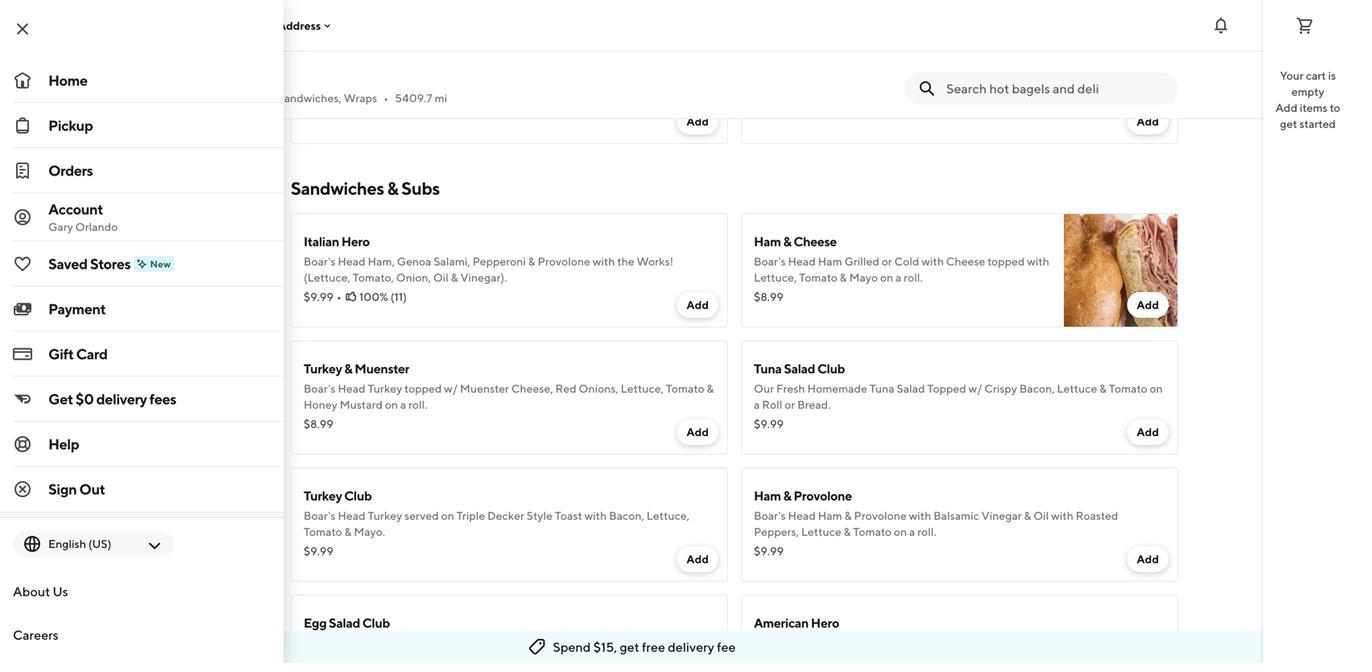 Task type: vqa. For each thing, say whether or not it's contained in the screenshot.
Salads in the button
no



Task type: describe. For each thing, give the bounding box(es) containing it.
red
[[556, 382, 577, 396]]

1 horizontal spatial subs
[[401, 178, 440, 199]]

from
[[119, 420, 146, 433]]

fresh for tuna
[[777, 382, 805, 396]]

card
[[76, 346, 108, 363]]

840+
[[116, 91, 144, 105]]

add button for bagel with bacon scallion spread
[[677, 109, 719, 135]]

$15,
[[594, 640, 617, 655]]

bagel for bagel sandwiches
[[97, 275, 126, 288]]

bread
[[878, 79, 908, 93]]

payment link
[[0, 287, 284, 332]]

sandwiches,
[[278, 91, 342, 105]]

salad platters button
[[85, 529, 272, 558]]

onions,
[[579, 382, 619, 396]]

platters
[[128, 536, 168, 549]]

address
[[278, 19, 321, 32]]

scallion
[[404, 66, 449, 82]]

omelet
[[97, 478, 137, 491]]

on inside turkey club boar's head turkey served on triple decker style toast with bacon, lettuce, tomato & mayo. $9.99 add
[[441, 510, 454, 523]]

$9.99 inside turkey club boar's head turkey served on triple decker style toast with bacon, lettuce, tomato & mayo. $9.99 add
[[304, 545, 334, 558]]

american hero
[[754, 616, 839, 631]]

1 vertical spatial muenster
[[460, 382, 509, 396]]

and inside bagel with strawberry spread boiled and baked round bread roll.
[[790, 79, 809, 93]]

lettuce for egg
[[603, 637, 643, 650]]

dashpass
[[213, 91, 263, 105]]

sign out link
[[0, 467, 284, 512]]

popular items
[[97, 246, 168, 259]]

about us link
[[0, 570, 284, 614]]

add button for ham & provolone
[[1128, 547, 1169, 573]]

spread inside bagel with strawberry spread boiled and baked round bread roll.
[[881, 58, 922, 74]]

your address button
[[251, 19, 334, 32]]

started
[[1300, 117, 1336, 131]]

our for tuna
[[754, 382, 774, 396]]

wraps
[[344, 91, 377, 105]]

0 vertical spatial tuna
[[754, 361, 782, 377]]

a inside turkey & muenster boar's head turkey topped w/ muenster cheese, red onions, lettuce, tomato & honey mustard on a roll. $8.99 add
[[400, 398, 406, 412]]

head for muenster
[[338, 382, 366, 396]]

served
[[405, 510, 439, 523]]

bagel with strawberry spread boiled and baked round bread roll.
[[754, 58, 929, 93]]

boar's inside "italian hero boar's head ham, genoa salami, pepperoni & provolone with the works! (lettuce, tomato, onion, oil & vinegar)."
[[304, 255, 336, 268]]

honey
[[304, 398, 338, 412]]

salad inside button
[[97, 536, 126, 549]]

2 horizontal spatial provolone
[[854, 510, 907, 523]]

a inside ham & provolone boar's head ham & provolone with balsamic vinegar & oil with roasted peppers, lettuce & tomato on a roll. $9.99 add
[[910, 526, 915, 539]]

head for provolone
[[788, 510, 816, 523]]

round
[[845, 79, 876, 93]]

hero for italian
[[341, 234, 370, 249]]

100%
[[359, 290, 388, 304]]

healthy for healthy selections lunch
[[97, 391, 138, 404]]

your for address
[[251, 19, 276, 32]]

sandwiches & subs
[[291, 178, 440, 199]]

0 items, open order cart image
[[1296, 16, 1315, 35]]

ham & cheese image
[[1064, 214, 1179, 328]]

add button for turkey & muenster
[[677, 420, 719, 446]]

bagels
[[119, 66, 177, 89]]

orders
[[48, 162, 93, 179]]

popular items button
[[85, 238, 272, 267]]

account
[[48, 201, 103, 218]]

gift card link
[[0, 332, 284, 377]]

0 vertical spatial muenster
[[355, 361, 409, 377]]

sign
[[48, 481, 77, 498]]

vinegar).
[[461, 271, 507, 284]]

or for egg
[[331, 653, 341, 664]]

head for cheese
[[788, 255, 816, 268]]

bakery department button
[[85, 500, 272, 529]]

lettuce, for &
[[754, 271, 797, 284]]

get inside your cart is empty add items to get started
[[1281, 117, 1298, 131]]

crispy for egg
[[530, 637, 563, 650]]

club inside turkey club boar's head turkey served on triple decker style toast with bacon, lettuce, tomato & mayo. $9.99 add
[[344, 489, 372, 504]]

us
[[53, 585, 68, 600]]

orders link
[[0, 148, 284, 193]]

& inside turkey club boar's head turkey served on triple decker style toast with bacon, lettuce, tomato & mayo. $9.99 add
[[345, 526, 352, 539]]

1 horizontal spatial provolone
[[794, 489, 852, 504]]

works!
[[637, 255, 674, 268]]

spend $15, get free delivery fee
[[553, 640, 736, 655]]

turkey club boar's head turkey served on triple decker style toast with bacon, lettuce, tomato & mayo. $9.99 add
[[304, 489, 709, 566]]

tomato for ham
[[799, 271, 838, 284]]

club for tuna
[[818, 361, 845, 377]]

featured
[[97, 188, 144, 201]]

to
[[1330, 101, 1341, 114]]

free
[[642, 640, 665, 655]]

1 horizontal spatial delivery
[[668, 640, 715, 655]]

is
[[1329, 69, 1336, 82]]

0 vertical spatial cheese
[[794, 234, 837, 249]]

oil inside ham & provolone boar's head ham & provolone with balsamic vinegar & oil with roasted peppers, lettuce & tomato on a roll. $9.99 add
[[1034, 510, 1049, 523]]

topped for tuna
[[928, 382, 967, 396]]

hot
[[85, 66, 115, 89]]

mayo.
[[354, 526, 385, 539]]

fees
[[150, 391, 176, 408]]

toast
[[555, 510, 582, 523]]

on inside turkey & muenster boar's head turkey topped w/ muenster cheese, red onions, lettuce, tomato & honey mustard on a roll. $8.99 add
[[385, 398, 398, 412]]

featured items button
[[85, 180, 272, 209]]

lettuce for tuna
[[1057, 382, 1098, 396]]

0 vertical spatial delivery
[[96, 391, 147, 408]]

reviews
[[97, 217, 140, 230]]

a inside the tuna salad club our fresh homemade tuna salad topped w/ crispy bacon, lettuce & tomato on a roll or bread. $9.99 add
[[754, 398, 760, 412]]

sandwiches for &
[[291, 178, 384, 199]]

w/ for egg
[[514, 637, 528, 650]]

boar's inside turkey club boar's head turkey served on triple decker style toast with bacon, lettuce, tomato & mayo. $9.99 add
[[304, 510, 336, 523]]

careers
[[13, 628, 59, 643]]

with inside turkey club boar's head turkey served on triple decker style toast with bacon, lettuce, tomato & mayo. $9.99 add
[[585, 510, 607, 523]]

cheese,
[[512, 382, 553, 396]]

bacon, inside turkey club boar's head turkey served on triple decker style toast with bacon, lettuce, tomato & mayo. $9.99 add
[[609, 510, 645, 523]]

tuna salad club our fresh homemade tuna salad topped w/ crispy bacon, lettuce & tomato on a roll or bread. $9.99 add
[[754, 361, 1163, 439]]

omelet extravaganza button
[[85, 471, 272, 500]]

add inside your cart is empty add items to get started
[[1276, 101, 1298, 114]]

omelet extravaganza
[[97, 478, 208, 491]]

club for egg
[[362, 616, 390, 631]]

add button for turkey club
[[677, 547, 719, 573]]

payment
[[48, 301, 106, 318]]

empty
[[1292, 85, 1325, 98]]

bacon, for egg
[[565, 637, 600, 650]]

deli
[[218, 66, 251, 89]]

add inside ham & provolone boar's head ham & provolone with balsamic vinegar & oil with roasted peppers, lettuce & tomato on a roll. $9.99 add
[[1137, 553, 1159, 566]]

boiled
[[754, 79, 787, 93]]

breakfast
[[196, 362, 245, 375]]

w/ inside turkey & muenster boar's head turkey topped w/ muenster cheese, red onions, lettuce, tomato & honey mustard on a roll. $8.99 add
[[444, 382, 458, 396]]

your address
[[251, 19, 321, 32]]

pickup
[[48, 117, 93, 134]]

roll. inside ham & provolone boar's head ham & provolone with balsamic vinegar & oil with roasted peppers, lettuce & tomato on a roll. $9.99 add
[[918, 526, 937, 539]]

close image
[[13, 19, 32, 39]]

w/ for tuna
[[969, 382, 983, 396]]

full menu
[[85, 132, 160, 151]]

on inside ham & cheese boar's head ham grilled or cold with cheese topped with lettuce, tomato & mayo on a roll. $8.99
[[881, 271, 894, 284]]

with inside bagel with strawberry spread boiled and baked round bread roll.
[[789, 58, 814, 74]]

department
[[135, 507, 198, 520]]

italian
[[304, 234, 339, 249]]

sandwiches for subs
[[97, 304, 159, 317]]

$8.99 for ham
[[754, 290, 784, 304]]

italian hero boar's head ham, genoa salami, pepperoni & provolone with the works! (lettuce, tomato, onion, oil & vinegar).
[[304, 234, 674, 284]]

fee
[[717, 640, 736, 655]]

ratings
[[146, 91, 181, 105]]

head inside turkey club boar's head turkey served on triple decker style toast with bacon, lettuce, tomato & mayo. $9.99 add
[[338, 510, 366, 523]]

tomato for tuna
[[1109, 382, 1148, 396]]

with inside "italian hero boar's head ham, genoa salami, pepperoni & provolone with the works! (lettuce, tomato, onion, oil & vinegar)."
[[593, 255, 615, 268]]

healthy selections breakfast button
[[85, 355, 272, 384]]

roll
[[762, 398, 783, 412]]

sign out
[[48, 481, 105, 498]]

sandwiches subs
[[97, 304, 186, 317]]

peppers,
[[754, 526, 799, 539]]

bacon
[[366, 66, 402, 82]]

oil inside "italian hero boar's head ham, genoa salami, pepperoni & provolone with the works! (lettuce, tomato, onion, oil & vinegar)."
[[433, 271, 449, 284]]

topped inside ham & cheese boar's head ham grilled or cold with cheese topped with lettuce, tomato & mayo on a roll. $8.99
[[988, 255, 1025, 268]]

about us
[[13, 585, 68, 600]]

turkey & muenster boar's head turkey topped w/ muenster cheese, red onions, lettuce, tomato & honey mustard on a roll. $8.99 add
[[304, 361, 714, 439]]

• right the ratings
[[186, 91, 190, 105]]

0 vertical spatial egg
[[304, 616, 327, 631]]

a inside egg salad club our fresh homemade egg salad topped w/ crispy bacon, lettuce & tomato on a roll or bread.
[[304, 653, 310, 664]]

pickup link
[[0, 103, 284, 148]]

add inside turkey club boar's head turkey served on triple decker style toast with bacon, lettuce, tomato & mayo. $9.99 add
[[687, 553, 709, 566]]

get $0 delivery fees link
[[0, 377, 284, 422]]

homemade for tuna
[[808, 382, 868, 396]]

$9.99 •
[[304, 290, 342, 304]]

get $0 delivery fees
[[48, 391, 176, 408]]



Task type: locate. For each thing, give the bounding box(es) containing it.
0 horizontal spatial and
[[181, 66, 214, 89]]

0 horizontal spatial muenster
[[355, 361, 409, 377]]

crispy inside egg salad club our fresh homemade egg salad topped w/ crispy bacon, lettuce & tomato on a roll or bread.
[[530, 637, 563, 650]]

notification bell image
[[1212, 16, 1231, 35]]

head up mayo.
[[338, 510, 366, 523]]

fresh inside the tuna salad club our fresh homemade tuna salad topped w/ crispy bacon, lettuce & tomato on a roll or bread. $9.99 add
[[777, 382, 805, 396]]

w/
[[444, 382, 458, 396], [969, 382, 983, 396], [514, 637, 528, 650]]

lettuce,
[[754, 271, 797, 284], [621, 382, 664, 396], [647, 510, 690, 523]]

sandwiches down "new"
[[128, 275, 187, 288]]

2 horizontal spatial bacon,
[[1020, 382, 1055, 396]]

2 vertical spatial bacon,
[[565, 637, 600, 650]]

muenster left cheese,
[[460, 382, 509, 396]]

or inside the tuna salad club our fresh homemade tuna salad topped w/ crispy bacon, lettuce & tomato on a roll or bread. $9.99 add
[[785, 398, 795, 412]]

boar's for provolone
[[754, 510, 786, 523]]

roll. right 'mustard'
[[409, 398, 428, 412]]

provolone left the
[[538, 255, 591, 268]]

our for egg
[[304, 637, 324, 650]]

1 horizontal spatial topped
[[988, 255, 1025, 268]]

2 vertical spatial club
[[362, 616, 390, 631]]

roll. right bread
[[910, 79, 929, 93]]

tomato for egg
[[654, 637, 693, 650]]

bagel for bagel with strawberry spread boiled and baked round bread roll.
[[754, 58, 787, 74]]

items for popular items
[[140, 246, 168, 259]]

on
[[881, 271, 894, 284], [1150, 382, 1163, 396], [385, 398, 398, 412], [441, 510, 454, 523], [894, 526, 907, 539], [695, 637, 708, 650]]

muenster up 'mustard'
[[355, 361, 409, 377]]

subs down bagel sandwiches
[[161, 304, 186, 317]]

oil right vinegar
[[1034, 510, 1049, 523]]

hot bagels and deli
[[85, 66, 251, 89]]

add
[[1276, 101, 1298, 114], [687, 115, 709, 128], [1137, 115, 1159, 128], [687, 299, 709, 312], [1137, 299, 1159, 312], [687, 426, 709, 439], [1137, 426, 1159, 439], [687, 553, 709, 566], [1137, 553, 1159, 566]]

1 vertical spatial topped
[[405, 382, 442, 396]]

0 horizontal spatial egg
[[304, 616, 327, 631]]

selections down healthy selections breakfast
[[140, 391, 193, 404]]

2 vertical spatial or
[[331, 653, 341, 664]]

2 horizontal spatial w/
[[969, 382, 983, 396]]

sandwiches subs button
[[85, 296, 272, 326]]

add button for italian hero
[[677, 292, 719, 318]]

roll
[[312, 653, 328, 664]]

0 horizontal spatial or
[[331, 653, 341, 664]]

provolone up the peppers,
[[794, 489, 852, 504]]

crispy for tuna
[[985, 382, 1018, 396]]

4.7
[[85, 91, 100, 105]]

ham & cheese boar's head ham grilled or cold with cheese topped with lettuce, tomato & mayo on a roll. $8.99
[[754, 234, 1050, 304]]

about
[[13, 585, 50, 600]]

lettuce, inside turkey & muenster boar's head turkey topped w/ muenster cheese, red onions, lettuce, tomato & honey mustard on a roll. $8.99 add
[[621, 382, 664, 396]]

with
[[789, 58, 814, 74], [339, 66, 364, 82], [593, 255, 615, 268], [922, 255, 944, 268], [1027, 255, 1050, 268], [585, 510, 607, 523], [909, 510, 932, 523], [1052, 510, 1074, 523]]

items inside button
[[147, 188, 175, 201]]

bread.
[[343, 653, 376, 664]]

bagel
[[754, 58, 787, 74], [304, 66, 336, 82], [97, 275, 126, 288]]

homemade
[[808, 382, 868, 396], [357, 637, 417, 650]]

tomato inside ham & cheese boar's head ham grilled or cold with cheese topped with lettuce, tomato & mayo on a roll. $8.99
[[799, 271, 838, 284]]

homemade inside the tuna salad club our fresh homemade tuna salad topped w/ crispy bacon, lettuce & tomato on a roll or bread. $9.99 add
[[808, 382, 868, 396]]

roll. inside bagel with strawberry spread boiled and baked round bread roll.
[[910, 79, 929, 93]]

bakery department
[[97, 507, 198, 520]]

840+ ratings •
[[116, 91, 190, 105]]

• down (lettuce,
[[337, 290, 342, 304]]

items inside button
[[140, 246, 168, 259]]

roll. inside ham & cheese boar's head ham grilled or cold with cheese topped with lettuce, tomato & mayo on a roll. $8.99
[[904, 271, 923, 284]]

0 vertical spatial bacon,
[[1020, 382, 1055, 396]]

1 horizontal spatial muenster
[[460, 382, 509, 396]]

1 vertical spatial bacon,
[[609, 510, 645, 523]]

boar's inside turkey & muenster boar's head turkey topped w/ muenster cheese, red onions, lettuce, tomato & honey mustard on a roll. $8.99 add
[[304, 382, 336, 396]]

0 vertical spatial provolone
[[538, 255, 591, 268]]

0 horizontal spatial topped
[[405, 382, 442, 396]]

1 horizontal spatial cheese
[[947, 255, 986, 268]]

topped inside the tuna salad club our fresh homemade tuna salad topped w/ crispy bacon, lettuce & tomato on a roll or bread. $9.99 add
[[928, 382, 967, 396]]

tomato inside the tuna salad club our fresh homemade tuna salad topped w/ crispy bacon, lettuce & tomato on a roll or bread. $9.99 add
[[1109, 382, 1148, 396]]

cold
[[895, 255, 920, 268]]

0 horizontal spatial lettuce
[[603, 637, 643, 650]]

fresh up bread.
[[326, 637, 355, 650]]

1 horizontal spatial lettuce
[[802, 526, 842, 539]]

0 horizontal spatial your
[[251, 19, 276, 32]]

and
[[181, 66, 214, 89], [790, 79, 809, 93]]

or for tuna
[[785, 398, 795, 412]]

lettuce inside the tuna salad club our fresh homemade tuna salad topped w/ crispy bacon, lettuce & tomato on a roll or bread. $9.99 add
[[1057, 382, 1098, 396]]

vinegar
[[982, 510, 1022, 523]]

1 vertical spatial provolone
[[794, 489, 852, 504]]

1 vertical spatial our
[[304, 637, 324, 650]]

mayo
[[850, 271, 878, 284]]

selections up healthy selections lunch
[[140, 362, 193, 375]]

0 horizontal spatial homemade
[[357, 637, 417, 650]]

•
[[186, 91, 190, 105], [268, 91, 273, 105], [384, 91, 389, 105], [337, 290, 342, 304]]

turkey
[[304, 361, 342, 377], [368, 382, 402, 396], [304, 489, 342, 504], [368, 510, 402, 523]]

boar's for cheese
[[754, 255, 786, 268]]

head up tomato,
[[338, 255, 366, 268]]

100% (11)
[[359, 290, 407, 304]]

delivery up from
[[96, 391, 147, 408]]

our inside egg salad club our fresh homemade egg salad topped w/ crispy bacon, lettuce & tomato on a roll or bread.
[[304, 637, 324, 650]]

saved stores
[[48, 255, 131, 273]]

1 horizontal spatial or
[[785, 398, 795, 412]]

delivery left fee
[[668, 640, 715, 655]]

get
[[48, 391, 73, 408]]

our
[[754, 382, 774, 396], [304, 637, 324, 650]]

1 horizontal spatial topped
[[928, 382, 967, 396]]

2 vertical spatial sandwiches
[[97, 304, 159, 317]]

help link
[[0, 422, 284, 467]]

pepperoni
[[473, 255, 526, 268]]

healthy
[[97, 362, 138, 375], [97, 391, 138, 404]]

help
[[48, 436, 79, 453]]

$8.99 inside ham & cheese boar's head ham grilled or cold with cheese topped with lettuce, tomato & mayo on a roll. $8.99
[[754, 290, 784, 304]]

0 horizontal spatial w/
[[444, 382, 458, 396]]

1 vertical spatial lettuce,
[[621, 382, 664, 396]]

0 horizontal spatial our
[[304, 637, 324, 650]]

bacon,
[[1020, 382, 1055, 396], [609, 510, 645, 523], [565, 637, 600, 650]]

1 horizontal spatial bacon,
[[609, 510, 645, 523]]

bread.
[[798, 398, 831, 412]]

hero right american in the right bottom of the page
[[811, 616, 839, 631]]

roll. down balsamic
[[918, 526, 937, 539]]

sandwiches down bagel sandwiches
[[97, 304, 159, 317]]

& inside the tuna salad club our fresh homemade tuna salad topped w/ crispy bacon, lettuce & tomato on a roll or bread. $9.99 add
[[1100, 382, 1107, 396]]

club inside egg salad club our fresh homemade egg salad topped w/ crispy bacon, lettuce & tomato on a roll or bread.
[[362, 616, 390, 631]]

ham
[[754, 234, 781, 249], [818, 255, 843, 268], [754, 489, 781, 504], [818, 510, 843, 523]]

ham,
[[368, 255, 395, 268]]

head inside turkey & muenster boar's head turkey topped w/ muenster cheese, red onions, lettuce, tomato & honey mustard on a roll. $8.99 add
[[338, 382, 366, 396]]

bakery
[[97, 507, 133, 520]]

homemade for egg
[[357, 637, 417, 650]]

head up the peppers,
[[788, 510, 816, 523]]

gary
[[48, 220, 73, 234]]

1 horizontal spatial crispy
[[985, 382, 1018, 396]]

and left deli
[[181, 66, 214, 89]]

roll. down cold
[[904, 271, 923, 284]]

0 horizontal spatial subs
[[161, 304, 186, 317]]

1 vertical spatial subs
[[161, 304, 186, 317]]

balsamic
[[934, 510, 980, 523]]

0 horizontal spatial bacon,
[[565, 637, 600, 650]]

add button
[[677, 109, 719, 135], [1128, 109, 1169, 135], [677, 292, 719, 318], [1128, 292, 1169, 318], [677, 420, 719, 446], [1128, 420, 1169, 446], [677, 547, 719, 573], [1128, 547, 1169, 573]]

1 vertical spatial delivery
[[668, 640, 715, 655]]

1 horizontal spatial hero
[[811, 616, 839, 631]]

0 vertical spatial homemade
[[808, 382, 868, 396]]

boar's inside ham & cheese boar's head ham grilled or cold with cheese topped with lettuce, tomato & mayo on a roll. $8.99
[[754, 255, 786, 268]]

fresh inside egg salad club our fresh homemade egg salad topped w/ crispy bacon, lettuce & tomato on a roll or bread.
[[326, 637, 355, 650]]

0 vertical spatial your
[[251, 19, 276, 32]]

0 horizontal spatial provolone
[[538, 255, 591, 268]]

oil
[[433, 271, 449, 284], [1034, 510, 1049, 523]]

(11)
[[391, 290, 407, 304]]

your left address
[[251, 19, 276, 32]]

w/ inside the tuna salad club our fresh homemade tuna salad topped w/ crispy bacon, lettuce & tomato on a roll or bread. $9.99 add
[[969, 382, 983, 396]]

hero up the ham,
[[341, 234, 370, 249]]

lettuce, for club
[[647, 510, 690, 523]]

0 horizontal spatial topped
[[473, 637, 512, 650]]

boar's
[[304, 255, 336, 268], [754, 255, 786, 268], [304, 382, 336, 396], [304, 510, 336, 523], [754, 510, 786, 523]]

style
[[527, 510, 553, 523]]

topped for egg
[[473, 637, 512, 650]]

0 horizontal spatial oil
[[433, 271, 449, 284]]

get left started
[[1281, 117, 1298, 131]]

bacon, inside the tuna salad club our fresh homemade tuna salad topped w/ crispy bacon, lettuce & tomato on a roll or bread. $9.99 add
[[1020, 382, 1055, 396]]

selections inside button
[[140, 362, 193, 375]]

bagel with bacon scallion spread
[[304, 66, 491, 82]]

1 horizontal spatial homemade
[[808, 382, 868, 396]]

0 vertical spatial $8.99
[[754, 290, 784, 304]]

healthy up get $0 delivery fees at the bottom
[[97, 362, 138, 375]]

subs inside button
[[161, 304, 186, 317]]

sandwiches, wraps • 5409.7 mi
[[278, 91, 447, 105]]

1 selections from the top
[[140, 362, 193, 375]]

fresh for egg
[[326, 637, 355, 650]]

hero inside "italian hero boar's head ham, genoa salami, pepperoni & provolone with the works! (lettuce, tomato, onion, oil & vinegar)."
[[341, 234, 370, 249]]

1 vertical spatial healthy
[[97, 391, 138, 404]]

1 vertical spatial crispy
[[530, 637, 563, 650]]

head left 'grilled'
[[788, 255, 816, 268]]

stores
[[90, 255, 131, 273]]

home link
[[0, 58, 284, 103]]

1 vertical spatial selections
[[140, 391, 193, 404]]

tomato
[[799, 271, 838, 284], [666, 382, 705, 396], [1109, 382, 1148, 396], [304, 526, 342, 539], [853, 526, 892, 539], [654, 637, 693, 650]]

0 horizontal spatial get
[[620, 640, 640, 655]]

items up the reviews button
[[147, 188, 175, 201]]

items up bagel sandwiches
[[140, 246, 168, 259]]

$8.99 inside turkey & muenster boar's head turkey topped w/ muenster cheese, red onions, lettuce, tomato & honey mustard on a roll. $8.99 add
[[304, 418, 334, 431]]

hero
[[341, 234, 370, 249], [811, 616, 839, 631]]

provolone inside "italian hero boar's head ham, genoa salami, pepperoni & provolone with the works! (lettuce, tomato, onion, oil & vinegar)."
[[538, 255, 591, 268]]

2 vertical spatial lettuce,
[[647, 510, 690, 523]]

or inside ham & cheese boar's head ham grilled or cold with cheese topped with lettuce, tomato & mayo on a roll. $8.99
[[882, 255, 892, 268]]

0 horizontal spatial spread
[[451, 66, 491, 82]]

tomato,
[[353, 271, 394, 284]]

on inside ham & provolone boar's head ham & provolone with balsamic vinegar & oil with roasted peppers, lettuce & tomato on a roll. $9.99 add
[[894, 526, 907, 539]]

head up 'mustard'
[[338, 382, 366, 396]]

our inside the tuna salad club our fresh homemade tuna salad topped w/ crispy bacon, lettuce & tomato on a roll or bread. $9.99 add
[[754, 382, 774, 396]]

tomato for turkey
[[304, 526, 342, 539]]

healthy inside healthy selections lunch button
[[97, 391, 138, 404]]

subs up genoa
[[401, 178, 440, 199]]

your for cart
[[1281, 69, 1304, 82]]

1 vertical spatial fresh
[[326, 637, 355, 650]]

add button for tuna salad club
[[1128, 420, 1169, 446]]

healthy inside healthy selections breakfast button
[[97, 362, 138, 375]]

delivery
[[96, 391, 147, 408], [668, 640, 715, 655]]

salami,
[[434, 255, 470, 268]]

bacon, inside egg salad club our fresh homemade egg salad topped w/ crispy bacon, lettuce & tomato on a roll or bread.
[[565, 637, 600, 650]]

oil down salami, on the left top of page
[[433, 271, 449, 284]]

account gary orlando
[[48, 201, 118, 234]]

$9.99 inside the tuna salad club our fresh homemade tuna salad topped w/ crispy bacon, lettuce & tomato on a roll or bread. $9.99 add
[[754, 418, 784, 431]]

full
[[85, 132, 113, 151]]

healthy up hot
[[97, 391, 138, 404]]

1 horizontal spatial w/
[[514, 637, 528, 650]]

dashpass •
[[213, 91, 273, 105]]

0 horizontal spatial delivery
[[96, 391, 147, 408]]

$9.99 inside ham & provolone boar's head ham & provolone with balsamic vinegar & oil with roasted peppers, lettuce & tomato on a roll. $9.99 add
[[754, 545, 784, 558]]

selections for breakfast
[[140, 362, 193, 375]]

healthy selections lunch
[[97, 391, 228, 404]]

1 vertical spatial egg
[[419, 637, 440, 650]]

w/ inside egg salad club our fresh homemade egg salad topped w/ crispy bacon, lettuce & tomato on a roll or bread.
[[514, 637, 528, 650]]

tomato inside turkey & muenster boar's head turkey topped w/ muenster cheese, red onions, lettuce, tomato & honey mustard on a roll. $8.99 add
[[666, 382, 705, 396]]

your up empty
[[1281, 69, 1304, 82]]

bagel inside bagel with strawberry spread boiled and baked round bread roll.
[[754, 58, 787, 74]]

salad
[[784, 361, 815, 377], [897, 382, 925, 396], [97, 536, 126, 549], [329, 616, 360, 631], [442, 637, 471, 650]]

& inside egg salad club our fresh homemade egg salad topped w/ crispy bacon, lettuce & tomato on a roll or bread.
[[645, 637, 652, 650]]

5409.7
[[395, 91, 433, 105]]

homemade inside egg salad club our fresh homemade egg salad topped w/ crispy bacon, lettuce & tomato on a roll or bread.
[[357, 637, 417, 650]]

cart
[[1306, 69, 1326, 82]]

sandwiches inside button
[[97, 304, 159, 317]]

healthy selections lunch button
[[85, 384, 272, 413]]

boar's inside ham & provolone boar's head ham & provolone with balsamic vinegar & oil with roasted peppers, lettuce & tomato on a roll. $9.99 add
[[754, 510, 786, 523]]

add inside turkey & muenster boar's head turkey topped w/ muenster cheese, red onions, lettuce, tomato & honey mustard on a roll. $8.99 add
[[687, 426, 709, 439]]

1 vertical spatial your
[[1281, 69, 1304, 82]]

1 horizontal spatial your
[[1281, 69, 1304, 82]]

fresh up roll
[[777, 382, 805, 396]]

items for featured items
[[147, 188, 175, 201]]

selections inside button
[[140, 391, 193, 404]]

0 horizontal spatial fresh
[[326, 637, 355, 650]]

• right dashpass
[[268, 91, 273, 105]]

1 horizontal spatial $8.99
[[754, 290, 784, 304]]

lettuce inside ham & provolone boar's head ham & provolone with balsamic vinegar & oil with roasted peppers, lettuce & tomato on a roll. $9.99 add
[[802, 526, 842, 539]]

0 vertical spatial crispy
[[985, 382, 1018, 396]]

head inside ham & cheese boar's head ham grilled or cold with cheese topped with lettuce, tomato & mayo on a roll. $8.99
[[788, 255, 816, 268]]

out
[[79, 481, 105, 498]]

1 horizontal spatial tuna
[[870, 382, 895, 396]]

head inside ham & provolone boar's head ham & provolone with balsamic vinegar & oil with roasted peppers, lettuce & tomato on a roll. $9.99 add
[[788, 510, 816, 523]]

Item Search search field
[[947, 80, 1166, 97]]

your inside your cart is empty add items to get started
[[1281, 69, 1304, 82]]

• down bacon
[[384, 91, 389, 105]]

home
[[48, 72, 88, 89]]

1 vertical spatial lettuce
[[802, 526, 842, 539]]

spread right scallion
[[451, 66, 491, 82]]

selections
[[140, 362, 193, 375], [140, 391, 193, 404]]

1 vertical spatial cheese
[[947, 255, 986, 268]]

1 vertical spatial topped
[[473, 637, 512, 650]]

1 horizontal spatial bagel
[[304, 66, 336, 82]]

menu
[[116, 132, 160, 151]]

sandwiches up 'italian'
[[291, 178, 384, 199]]

roll. inside turkey & muenster boar's head turkey topped w/ muenster cheese, red onions, lettuce, tomato & honey mustard on a roll. $8.99 add
[[409, 398, 428, 412]]

or inside egg salad club our fresh homemade egg salad topped w/ crispy bacon, lettuce & tomato on a roll or bread.
[[331, 653, 341, 664]]

gift
[[48, 346, 74, 363]]

on inside the tuna salad club our fresh homemade tuna salad topped w/ crispy bacon, lettuce & tomato on a roll or bread. $9.99 add
[[1150, 382, 1163, 396]]

$8.99 for turkey
[[304, 418, 334, 431]]

club inside the tuna salad club our fresh homemade tuna salad topped w/ crispy bacon, lettuce & tomato on a roll or bread. $9.99 add
[[818, 361, 845, 377]]

bagel up boiled
[[754, 58, 787, 74]]

2 healthy from the top
[[97, 391, 138, 404]]

hero for american
[[811, 616, 839, 631]]

bagel down stores
[[97, 275, 126, 288]]

0 vertical spatial subs
[[401, 178, 440, 199]]

0 vertical spatial healthy
[[97, 362, 138, 375]]

crispy inside the tuna salad club our fresh homemade tuna salad topped w/ crispy bacon, lettuce & tomato on a roll or bread. $9.99 add
[[985, 382, 1018, 396]]

provolone left balsamic
[[854, 510, 907, 523]]

add inside the tuna salad club our fresh homemade tuna salad topped w/ crispy bacon, lettuce & tomato on a roll or bread. $9.99 add
[[1137, 426, 1159, 439]]

0 horizontal spatial hero
[[341, 234, 370, 249]]

1 vertical spatial items
[[140, 246, 168, 259]]

tomato inside egg salad club our fresh homemade egg salad topped w/ crispy bacon, lettuce & tomato on a roll or bread.
[[654, 637, 693, 650]]

healthy for healthy selections breakfast
[[97, 362, 138, 375]]

2 selections from the top
[[140, 391, 193, 404]]

lettuce, inside turkey club boar's head turkey served on triple decker style toast with bacon, lettuce, tomato & mayo. $9.99 add
[[647, 510, 690, 523]]

spread up bread
[[881, 58, 922, 74]]

0 vertical spatial lettuce,
[[754, 271, 797, 284]]

or
[[882, 255, 892, 268], [785, 398, 795, 412], [331, 653, 341, 664]]

spend
[[553, 640, 591, 655]]

hot
[[97, 420, 117, 433]]

new
[[150, 259, 171, 270]]

1 horizontal spatial our
[[754, 382, 774, 396]]

0 vertical spatial hero
[[341, 234, 370, 249]]

get left free
[[620, 640, 640, 655]]

tomato inside ham & provolone boar's head ham & provolone with balsamic vinegar & oil with roasted peppers, lettuce & tomato on a roll. $9.99 add
[[853, 526, 892, 539]]

0 horizontal spatial $8.99
[[304, 418, 334, 431]]

1 horizontal spatial oil
[[1034, 510, 1049, 523]]

0 horizontal spatial cheese
[[794, 234, 837, 249]]

2 vertical spatial lettuce
[[603, 637, 643, 650]]

1 vertical spatial $8.99
[[304, 418, 334, 431]]

lettuce, inside ham & cheese boar's head ham grilled or cold with cheese topped with lettuce, tomato & mayo on a roll. $8.99
[[754, 271, 797, 284]]

on inside egg salad club our fresh homemade egg salad topped w/ crispy bacon, lettuce & tomato on a roll or bread.
[[695, 637, 708, 650]]

genoa
[[397, 255, 432, 268]]

0 horizontal spatial tuna
[[754, 361, 782, 377]]

0 vertical spatial selections
[[140, 362, 193, 375]]

1 vertical spatial or
[[785, 398, 795, 412]]

topped inside egg salad club our fresh homemade egg salad topped w/ crispy bacon, lettuce & tomato on a roll or bread.
[[473, 637, 512, 650]]

selections for lunch
[[140, 391, 193, 404]]

reviews button
[[85, 209, 272, 238]]

0 vertical spatial our
[[754, 382, 774, 396]]

subs
[[401, 178, 440, 199], [161, 304, 186, 317]]

2 horizontal spatial or
[[882, 255, 892, 268]]

1 horizontal spatial fresh
[[777, 382, 805, 396]]

your
[[251, 19, 276, 32], [1281, 69, 1304, 82]]

bagel for bagel with bacon scallion spread
[[304, 66, 336, 82]]

1 horizontal spatial egg
[[419, 637, 440, 650]]

1 horizontal spatial get
[[1281, 117, 1298, 131]]

spread
[[881, 58, 922, 74], [451, 66, 491, 82]]

0 vertical spatial oil
[[433, 271, 449, 284]]

your cart is empty add items to get started
[[1276, 69, 1341, 131]]

1 healthy from the top
[[97, 362, 138, 375]]

0 vertical spatial fresh
[[777, 382, 805, 396]]

featured items
[[97, 188, 175, 201]]

add button for bagel with strawberry spread
[[1128, 109, 1169, 135]]

1 vertical spatial get
[[620, 640, 640, 655]]

tomato inside turkey club boar's head turkey served on triple decker style toast with bacon, lettuce, tomato & mayo. $9.99 add
[[304, 526, 342, 539]]

bacon, for tuna
[[1020, 382, 1055, 396]]

1 vertical spatial club
[[344, 489, 372, 504]]

2 horizontal spatial bagel
[[754, 58, 787, 74]]

boar's for muenster
[[304, 382, 336, 396]]

topped inside turkey & muenster boar's head turkey topped w/ muenster cheese, red onions, lettuce, tomato & honey mustard on a roll. $8.99 add
[[405, 382, 442, 396]]

2 horizontal spatial lettuce
[[1057, 382, 1098, 396]]

crispy
[[985, 382, 1018, 396], [530, 637, 563, 650]]

lunch
[[196, 391, 228, 404]]

1 vertical spatial hero
[[811, 616, 839, 631]]

1 horizontal spatial spread
[[881, 58, 922, 74]]

orlando
[[75, 220, 118, 234]]

a
[[896, 271, 902, 284], [400, 398, 406, 412], [754, 398, 760, 412], [910, 526, 915, 539], [304, 653, 310, 664]]

and left "baked"
[[790, 79, 809, 93]]

1 vertical spatial sandwiches
[[128, 275, 187, 288]]

lettuce inside egg salad club our fresh homemade egg salad topped w/ crispy bacon, lettuce & tomato on a roll or bread.
[[603, 637, 643, 650]]

bagel up '$4.99'
[[304, 66, 336, 82]]

head inside "italian hero boar's head ham, genoa salami, pepperoni & provolone with the works! (lettuce, tomato, onion, oil & vinegar)."
[[338, 255, 366, 268]]

0 vertical spatial topped
[[988, 255, 1025, 268]]

sandwiches
[[291, 178, 384, 199], [128, 275, 187, 288], [97, 304, 159, 317]]

a inside ham & cheese boar's head ham grilled or cold with cheese topped with lettuce, tomato & mayo on a roll. $8.99
[[896, 271, 902, 284]]



